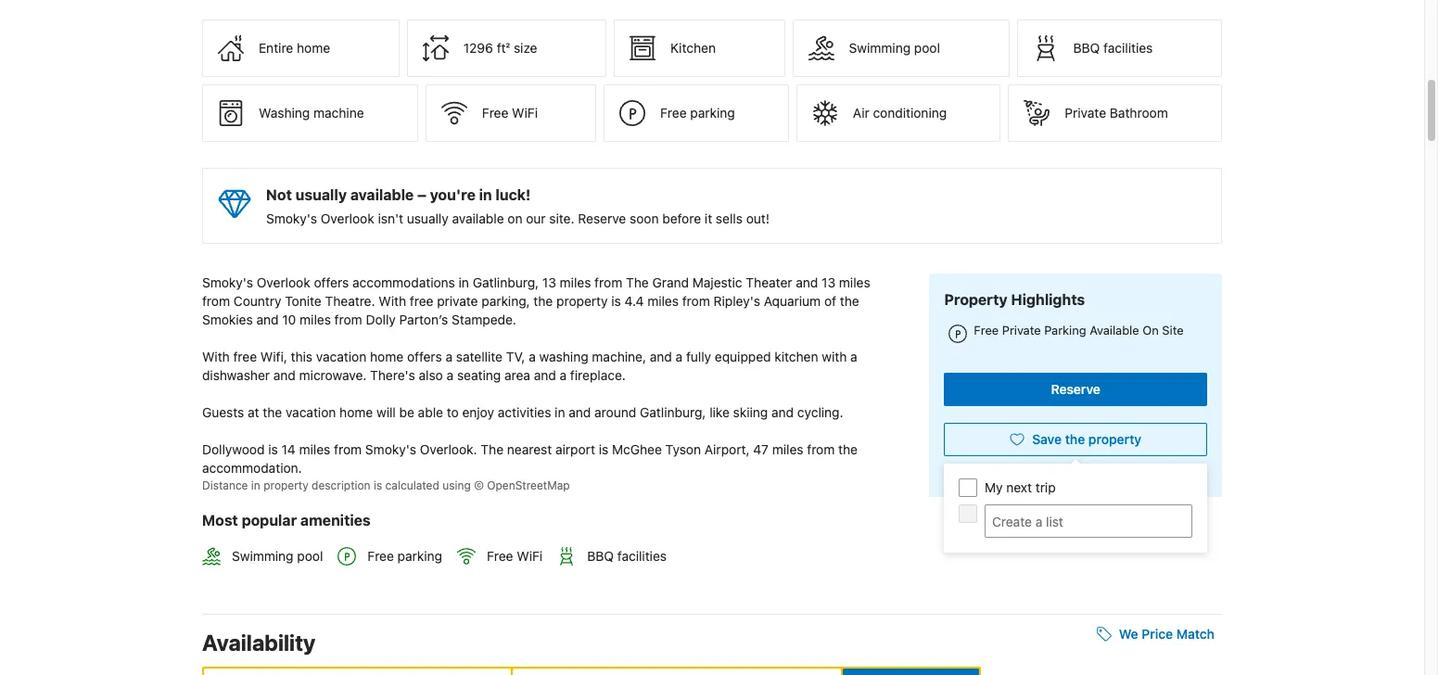 Task type: describe. For each thing, give the bounding box(es) containing it.
a right tv, at the left bottom of page
[[529, 349, 536, 365]]

swimming inside button
[[849, 40, 911, 56]]

dollywood
[[202, 442, 265, 457]]

Create a list field
[[985, 504, 1192, 538]]

from up description
[[334, 442, 362, 457]]

activities
[[498, 404, 551, 420]]

and left around
[[569, 404, 591, 420]]

1 vertical spatial bbq facilities
[[587, 548, 667, 564]]

tonite
[[285, 293, 322, 309]]

the down "cycling."
[[838, 442, 858, 457]]

machine
[[313, 105, 364, 121]]

the inside dropdown button
[[1065, 432, 1085, 447]]

nearest
[[507, 442, 552, 457]]

machine,
[[592, 349, 646, 365]]

1 vertical spatial private
[[1002, 323, 1041, 337]]

–
[[417, 187, 426, 203]]

entire home
[[259, 40, 330, 56]]

seating
[[457, 367, 501, 383]]

private bathroom
[[1065, 105, 1168, 121]]

satellite
[[456, 349, 503, 365]]

majestic
[[693, 275, 742, 290]]

washing machine button
[[202, 85, 418, 142]]

save
[[1032, 432, 1062, 447]]

on
[[1143, 323, 1159, 337]]

washing
[[539, 349, 589, 365]]

is left 4.4
[[611, 293, 621, 309]]

popular
[[242, 512, 297, 529]]

luck!
[[496, 187, 531, 203]]

in down accommodation.
[[251, 479, 260, 493]]

washing machine
[[259, 105, 364, 121]]

1 vertical spatial swimming
[[232, 548, 294, 564]]

free down amenities
[[368, 548, 394, 564]]

2 13 from the left
[[822, 275, 836, 290]]

aquarium
[[764, 293, 821, 309]]

1 vertical spatial free
[[233, 349, 257, 365]]

2 vertical spatial home
[[340, 404, 373, 420]]

pool inside button
[[914, 40, 940, 56]]

parking,
[[482, 293, 530, 309]]

be
[[399, 404, 414, 420]]

1 vertical spatial vacation
[[286, 404, 336, 420]]

my next trip
[[985, 479, 1056, 495]]

kitchen
[[775, 349, 818, 365]]

1 horizontal spatial free
[[410, 293, 434, 309]]

0 vertical spatial with
[[379, 293, 406, 309]]

reserve inside button
[[1051, 382, 1101, 397]]

my
[[985, 479, 1003, 495]]

1 vertical spatial smoky's
[[202, 275, 253, 290]]

conditioning
[[873, 105, 947, 121]]

in right activities
[[555, 404, 565, 420]]

1296
[[463, 40, 493, 56]]

property
[[944, 291, 1008, 308]]

in inside not usually available – you're in luck! smoky's overlook isn't usually available on our site. reserve soon before it sells out!
[[479, 187, 492, 203]]

wifi inside button
[[512, 105, 538, 121]]

parton's
[[399, 312, 448, 327]]

theatre.
[[325, 293, 375, 309]]

0 horizontal spatial offers
[[314, 275, 349, 290]]

our
[[526, 211, 546, 226]]

from down theatre.
[[334, 312, 362, 327]]

trip
[[1036, 479, 1056, 495]]

swimming pool inside button
[[849, 40, 940, 56]]

tyson
[[666, 442, 701, 457]]

free inside button
[[482, 105, 509, 121]]

miles down "tonite"
[[300, 312, 331, 327]]

and down wifi,
[[273, 367, 296, 383]]

14
[[281, 442, 296, 457]]

highlights
[[1011, 291, 1085, 308]]

lists
[[1098, 466, 1119, 480]]

is left calculated
[[374, 479, 382, 493]]

site
[[1162, 323, 1184, 337]]

0 vertical spatial gatlinburg,
[[473, 275, 539, 290]]

the right at
[[263, 404, 282, 420]]

next
[[1006, 479, 1032, 495]]

miles right 47
[[772, 442, 804, 457]]

parking inside button
[[690, 105, 735, 121]]

free wifi inside button
[[482, 105, 538, 121]]

air
[[853, 105, 870, 121]]

free down property
[[974, 323, 999, 337]]

sells
[[716, 211, 743, 226]]

47
[[753, 442, 769, 457]]

private inside button
[[1065, 105, 1106, 121]]

from left grand
[[595, 275, 622, 290]]

in up private
[[459, 275, 469, 290]]

will
[[377, 404, 396, 420]]

free inside button
[[660, 105, 687, 121]]

washing
[[259, 105, 310, 121]]

free down openstreetmap
[[487, 548, 513, 564]]

dishwasher
[[202, 367, 270, 383]]

2 vertical spatial property
[[264, 479, 309, 493]]

a right the also
[[447, 367, 454, 383]]

stampede.
[[452, 312, 516, 327]]

1 horizontal spatial usually
[[407, 211, 449, 226]]

like
[[710, 404, 730, 420]]

0 vertical spatial vacation
[[316, 349, 367, 365]]

amenities
[[300, 512, 371, 529]]

property inside dropdown button
[[1089, 432, 1142, 447]]

and down country
[[256, 312, 279, 327]]

from down "cycling."
[[807, 442, 835, 457]]

smokies
[[202, 312, 253, 327]]

save the property button
[[944, 423, 1207, 457]]

you're
[[430, 187, 476, 203]]

1 vertical spatial available
[[452, 211, 504, 226]]

a down washing
[[560, 367, 567, 383]]

to inside smoky's overlook offers accommodations in gatlinburg, 13 miles from the grand majestic theater and 13 miles from country tonite theatre. with free private parking, the property is 4.4 miles from ripley's aquarium of the smokies and 10 miles from dolly parton's stampede. with free wifi, this vacation home offers a satellite tv, a washing machine, and a fully equipped kitchen with a dishwasher and microwave. there's also a seating area and a fireplace. guests at the vacation home will be able to enjoy activities in and around gatlinburg, like skiing and cycling. dollywood is 14 miles from smoky's overlook. the nearest airport is mcghee tyson airport, 47 miles from the accommodation. distance in property description is calculated using © openstreetmap
[[447, 404, 459, 420]]

at
[[248, 404, 259, 420]]

overlook.
[[420, 442, 477, 457]]

it
[[705, 211, 712, 226]]

tv,
[[506, 349, 525, 365]]

distance
[[202, 479, 248, 493]]

1 13 from the left
[[542, 275, 556, 290]]

dolly
[[366, 312, 396, 327]]

1 vertical spatial free wifi
[[487, 548, 543, 564]]

we
[[1119, 626, 1138, 642]]

2 horizontal spatial smoky's
[[365, 442, 416, 457]]

air conditioning
[[853, 105, 947, 121]]

23
[[1081, 466, 1095, 480]]

bathroom
[[1110, 105, 1168, 121]]

this
[[291, 349, 313, 365]]

we price match button
[[1089, 618, 1222, 651]]

property highlights
[[944, 291, 1085, 308]]

1 vertical spatial facilities
[[617, 548, 667, 564]]



Task type: locate. For each thing, give the bounding box(es) containing it.
is left the 14
[[268, 442, 278, 457]]

skiing
[[733, 404, 768, 420]]

smoky's down not
[[266, 211, 317, 226]]

1 horizontal spatial swimming pool
[[849, 40, 940, 56]]

1 vertical spatial swimming pool
[[232, 548, 323, 564]]

offers up the also
[[407, 349, 442, 365]]

free down kitchen
[[660, 105, 687, 121]]

the right save
[[1065, 432, 1085, 447]]

not usually available – you're in luck! smoky's overlook isn't usually available on our site. reserve soon before it sells out!
[[266, 187, 770, 226]]

miles
[[560, 275, 591, 290], [839, 275, 870, 290], [647, 293, 679, 309], [300, 312, 331, 327], [299, 442, 330, 457], [772, 442, 804, 457]]

match
[[1177, 626, 1215, 642]]

is right airport
[[599, 442, 609, 457]]

0 vertical spatial swimming
[[849, 40, 911, 56]]

swimming pool down popular
[[232, 548, 323, 564]]

1 horizontal spatial offers
[[407, 349, 442, 365]]

parking
[[690, 105, 735, 121], [398, 548, 442, 564]]

0 vertical spatial overlook
[[321, 211, 374, 226]]

0 vertical spatial parking
[[690, 105, 735, 121]]

guests
[[202, 404, 244, 420]]

1 horizontal spatial facilities
[[1104, 40, 1153, 56]]

accommodations
[[352, 275, 455, 290]]

out!
[[746, 211, 770, 226]]

1 horizontal spatial swimming
[[849, 40, 911, 56]]

0 vertical spatial offers
[[314, 275, 349, 290]]

save the property
[[1032, 432, 1142, 447]]

gatlinburg, up tyson at the bottom left of the page
[[640, 404, 706, 420]]

miles down grand
[[647, 293, 679, 309]]

size
[[514, 40, 537, 56]]

private
[[437, 293, 478, 309]]

1 horizontal spatial reserve
[[1051, 382, 1101, 397]]

from down majestic
[[682, 293, 710, 309]]

home
[[297, 40, 330, 56], [370, 349, 404, 365], [340, 404, 373, 420]]

home up there's on the left
[[370, 349, 404, 365]]

description
[[312, 479, 371, 493]]

1 vertical spatial overlook
[[257, 275, 310, 290]]

free down '1296 ft² size'
[[482, 105, 509, 121]]

free
[[410, 293, 434, 309], [233, 349, 257, 365]]

1 vertical spatial free parking
[[368, 548, 442, 564]]

home left "will"
[[340, 404, 373, 420]]

the right "of"
[[840, 293, 859, 309]]

and
[[796, 275, 818, 290], [256, 312, 279, 327], [650, 349, 672, 365], [273, 367, 296, 383], [534, 367, 556, 383], [569, 404, 591, 420], [772, 404, 794, 420]]

0 horizontal spatial 13
[[542, 275, 556, 290]]

0 horizontal spatial with
[[202, 349, 230, 365]]

parking down the kitchen 'button'
[[690, 105, 735, 121]]

0 horizontal spatial gatlinburg,
[[473, 275, 539, 290]]

from
[[595, 275, 622, 290], [202, 293, 230, 309], [682, 293, 710, 309], [334, 312, 362, 327], [334, 442, 362, 457], [807, 442, 835, 457]]

a left satellite
[[446, 349, 453, 365]]

airport
[[555, 442, 595, 457]]

1 horizontal spatial property
[[556, 293, 608, 309]]

1 horizontal spatial overlook
[[321, 211, 374, 226]]

free wifi
[[482, 105, 538, 121], [487, 548, 543, 564]]

reserve up save the property dropdown button
[[1051, 382, 1101, 397]]

kitchen
[[671, 40, 716, 56]]

a left fully
[[676, 349, 683, 365]]

with
[[822, 349, 847, 365]]

0 horizontal spatial property
[[264, 479, 309, 493]]

10
[[282, 312, 296, 327]]

using
[[443, 479, 471, 493]]

1 vertical spatial offers
[[407, 349, 442, 365]]

availability
[[202, 630, 316, 656]]

free
[[482, 105, 509, 121], [660, 105, 687, 121], [974, 323, 999, 337], [368, 548, 394, 564], [487, 548, 513, 564]]

enjoy
[[462, 404, 494, 420]]

wifi down openstreetmap
[[517, 548, 543, 564]]

the
[[626, 275, 649, 290], [481, 442, 504, 457]]

saved to 23 lists
[[1033, 466, 1119, 480]]

most
[[202, 512, 238, 529]]

vacation up microwave.
[[316, 349, 367, 365]]

free parking down the kitchen 'button'
[[660, 105, 735, 121]]

wifi down size
[[512, 105, 538, 121]]

1 horizontal spatial pool
[[914, 40, 940, 56]]

available down you're on the top left of page
[[452, 211, 504, 226]]

1 horizontal spatial free parking
[[660, 105, 735, 121]]

swimming pool button
[[793, 20, 1010, 77]]

smoky's overlook offers accommodations in gatlinburg, 13 miles from the grand majestic theater and 13 miles from country tonite theatre. with free private parking, the property is 4.4 miles from ripley's aquarium of the smokies and 10 miles from dolly parton's stampede. with free wifi, this vacation home offers a satellite tv, a washing machine, and a fully equipped kitchen with a dishwasher and microwave. there's also a seating area and a fireplace. guests at the vacation home will be able to enjoy activities in and around gatlinburg, like skiing and cycling. dollywood is 14 miles from smoky's overlook. the nearest airport is mcghee tyson airport, 47 miles from the accommodation. distance in property description is calculated using © openstreetmap
[[202, 275, 874, 493]]

miles up the with
[[839, 275, 870, 290]]

and down washing
[[534, 367, 556, 383]]

0 horizontal spatial parking
[[398, 548, 442, 564]]

0 horizontal spatial reserve
[[578, 211, 626, 226]]

overlook
[[321, 211, 374, 226], [257, 275, 310, 290]]

free wifi down openstreetmap
[[487, 548, 543, 564]]

fireplace.
[[570, 367, 626, 383]]

mcghee
[[612, 442, 662, 457]]

2 vertical spatial smoky's
[[365, 442, 416, 457]]

swimming
[[849, 40, 911, 56], [232, 548, 294, 564]]

0 vertical spatial bbq
[[1073, 40, 1100, 56]]

0 vertical spatial free parking
[[660, 105, 735, 121]]

1296 ft² size
[[463, 40, 537, 56]]

able
[[418, 404, 443, 420]]

1 horizontal spatial with
[[379, 293, 406, 309]]

bbq facilities button
[[1017, 20, 1222, 77]]

soon
[[630, 211, 659, 226]]

offers up theatre.
[[314, 275, 349, 290]]

1 vertical spatial parking
[[398, 548, 442, 564]]

parking
[[1044, 323, 1087, 337]]

0 vertical spatial wifi
[[512, 105, 538, 121]]

overlook up "tonite"
[[257, 275, 310, 290]]

0 horizontal spatial private
[[1002, 323, 1041, 337]]

fully
[[686, 349, 711, 365]]

swimming up the air on the top
[[849, 40, 911, 56]]

free parking inside button
[[660, 105, 735, 121]]

bbq inside bbq facilities button
[[1073, 40, 1100, 56]]

available
[[1090, 323, 1139, 337]]

the left nearest
[[481, 442, 504, 457]]

1 horizontal spatial gatlinburg,
[[640, 404, 706, 420]]

to left 23
[[1068, 466, 1078, 480]]

swimming down popular
[[232, 548, 294, 564]]

0 horizontal spatial swimming pool
[[232, 548, 323, 564]]

property up lists
[[1089, 432, 1142, 447]]

we price match
[[1119, 626, 1215, 642]]

1 vertical spatial wifi
[[517, 548, 543, 564]]

property up most popular amenities
[[264, 479, 309, 493]]

usually down –
[[407, 211, 449, 226]]

microwave.
[[299, 367, 367, 383]]

1 vertical spatial usually
[[407, 211, 449, 226]]

gatlinburg, up parking,
[[473, 275, 539, 290]]

private down property highlights
[[1002, 323, 1041, 337]]

©
[[474, 479, 484, 493]]

0 horizontal spatial available
[[350, 187, 414, 203]]

cycling.
[[797, 404, 844, 420]]

parking down calculated
[[398, 548, 442, 564]]

pool down most popular amenities
[[297, 548, 323, 564]]

smoky's up country
[[202, 275, 253, 290]]

0 horizontal spatial facilities
[[617, 548, 667, 564]]

available up the isn't
[[350, 187, 414, 203]]

of
[[824, 293, 837, 309]]

1 horizontal spatial bbq facilities
[[1073, 40, 1153, 56]]

and right skiing at bottom
[[772, 404, 794, 420]]

1 vertical spatial the
[[481, 442, 504, 457]]

calculated
[[385, 479, 439, 493]]

entire home button
[[202, 20, 399, 77]]

1 vertical spatial pool
[[297, 548, 323, 564]]

1 horizontal spatial 13
[[822, 275, 836, 290]]

0 horizontal spatial free
[[233, 349, 257, 365]]

0 vertical spatial property
[[556, 293, 608, 309]]

1 vertical spatial bbq
[[587, 548, 614, 564]]

1 vertical spatial property
[[1089, 432, 1142, 447]]

in left luck!
[[479, 187, 492, 203]]

the up 4.4
[[626, 275, 649, 290]]

on
[[508, 211, 523, 226]]

free wifi down 1296 ft² size button at the top of the page
[[482, 105, 538, 121]]

miles down site.
[[560, 275, 591, 290]]

home inside "button"
[[297, 40, 330, 56]]

0 vertical spatial private
[[1065, 105, 1106, 121]]

the right parking,
[[534, 293, 553, 309]]

1 vertical spatial home
[[370, 349, 404, 365]]

13 up "of"
[[822, 275, 836, 290]]

13
[[542, 275, 556, 290], [822, 275, 836, 290]]

1 horizontal spatial to
[[1068, 466, 1078, 480]]

4.4
[[625, 293, 644, 309]]

0 vertical spatial smoky's
[[266, 211, 317, 226]]

site.
[[549, 211, 575, 226]]

1 vertical spatial gatlinburg,
[[640, 404, 706, 420]]

smoky's inside not usually available – you're in luck! smoky's overlook isn't usually available on our site. reserve soon before it sells out!
[[266, 211, 317, 226]]

1 horizontal spatial parking
[[690, 105, 735, 121]]

with down accommodations
[[379, 293, 406, 309]]

free parking button
[[604, 85, 789, 142]]

overlook inside smoky's overlook offers accommodations in gatlinburg, 13 miles from the grand majestic theater and 13 miles from country tonite theatre. with free private parking, the property is 4.4 miles from ripley's aquarium of the smokies and 10 miles from dolly parton's stampede. with free wifi, this vacation home offers a satellite tv, a washing machine, and a fully equipped kitchen with a dishwasher and microwave. there's also a seating area and a fireplace. guests at the vacation home will be able to enjoy activities in and around gatlinburg, like skiing and cycling. dollywood is 14 miles from smoky's overlook. the nearest airport is mcghee tyson airport, 47 miles from the accommodation. distance in property description is calculated using © openstreetmap
[[257, 275, 310, 290]]

0 vertical spatial bbq facilities
[[1073, 40, 1153, 56]]

0 horizontal spatial bbq
[[587, 548, 614, 564]]

free parking down calculated
[[368, 548, 442, 564]]

1 vertical spatial to
[[1068, 466, 1078, 480]]

free up dishwasher
[[233, 349, 257, 365]]

also
[[419, 367, 443, 383]]

overlook inside not usually available – you're in luck! smoky's overlook isn't usually available on our site. reserve soon before it sells out!
[[321, 211, 374, 226]]

facilities
[[1104, 40, 1153, 56], [617, 548, 667, 564]]

with up dishwasher
[[202, 349, 230, 365]]

bbq facilities inside bbq facilities button
[[1073, 40, 1153, 56]]

0 vertical spatial available
[[350, 187, 414, 203]]

to right able in the bottom left of the page
[[447, 404, 459, 420]]

overlook left the isn't
[[321, 211, 374, 226]]

reserve button
[[944, 373, 1207, 407]]

0 vertical spatial the
[[626, 275, 649, 290]]

with
[[379, 293, 406, 309], [202, 349, 230, 365]]

0 horizontal spatial overlook
[[257, 275, 310, 290]]

0 horizontal spatial usually
[[296, 187, 347, 203]]

country
[[234, 293, 281, 309]]

saved
[[1033, 466, 1065, 480]]

private left 'bathroom'
[[1065, 105, 1106, 121]]

0 horizontal spatial swimming
[[232, 548, 294, 564]]

ft²
[[497, 40, 510, 56]]

property left 4.4
[[556, 293, 608, 309]]

1 horizontal spatial the
[[626, 275, 649, 290]]

0 vertical spatial facilities
[[1104, 40, 1153, 56]]

usually right not
[[296, 187, 347, 203]]

theater
[[746, 275, 792, 290]]

1 vertical spatial reserve
[[1051, 382, 1101, 397]]

0 horizontal spatial free parking
[[368, 548, 442, 564]]

openstreetmap
[[487, 479, 570, 493]]

0 vertical spatial swimming pool
[[849, 40, 940, 56]]

facilities inside button
[[1104, 40, 1153, 56]]

ripley's
[[714, 293, 760, 309]]

2 horizontal spatial property
[[1089, 432, 1142, 447]]

and left fully
[[650, 349, 672, 365]]

swimming pool
[[849, 40, 940, 56], [232, 548, 323, 564]]

accommodation.
[[202, 460, 302, 476]]

price
[[1142, 626, 1173, 642]]

0 horizontal spatial to
[[447, 404, 459, 420]]

free up parton's
[[410, 293, 434, 309]]

a right the with
[[851, 349, 858, 365]]

swimming pool up air conditioning
[[849, 40, 940, 56]]

reserve right site.
[[578, 211, 626, 226]]

miles right the 14
[[299, 442, 330, 457]]

home right entire
[[297, 40, 330, 56]]

1 horizontal spatial bbq
[[1073, 40, 1100, 56]]

1 horizontal spatial smoky's
[[266, 211, 317, 226]]

0 vertical spatial free wifi
[[482, 105, 538, 121]]

smoky's down "will"
[[365, 442, 416, 457]]

in
[[479, 187, 492, 203], [459, 275, 469, 290], [555, 404, 565, 420], [251, 479, 260, 493]]

13 down site.
[[542, 275, 556, 290]]

0 horizontal spatial the
[[481, 442, 504, 457]]

1 horizontal spatial available
[[452, 211, 504, 226]]

area
[[504, 367, 530, 383]]

0 horizontal spatial bbq facilities
[[587, 548, 667, 564]]

equipped
[[715, 349, 771, 365]]

vacation down microwave.
[[286, 404, 336, 420]]

0 vertical spatial home
[[297, 40, 330, 56]]

0 horizontal spatial smoky's
[[202, 275, 253, 290]]

reserve inside not usually available – you're in luck! smoky's overlook isn't usually available on our site. reserve soon before it sells out!
[[578, 211, 626, 226]]

air conditioning button
[[797, 85, 1001, 142]]

0 vertical spatial to
[[447, 404, 459, 420]]

before
[[662, 211, 701, 226]]

0 vertical spatial usually
[[296, 187, 347, 203]]

wifi,
[[260, 349, 287, 365]]

around
[[595, 404, 636, 420]]

0 vertical spatial pool
[[914, 40, 940, 56]]

and up aquarium
[[796, 275, 818, 290]]

from up smokies
[[202, 293, 230, 309]]

private
[[1065, 105, 1106, 121], [1002, 323, 1041, 337]]

a
[[446, 349, 453, 365], [529, 349, 536, 365], [676, 349, 683, 365], [851, 349, 858, 365], [447, 367, 454, 383], [560, 367, 567, 383]]

pool up conditioning
[[914, 40, 940, 56]]

1 vertical spatial with
[[202, 349, 230, 365]]

0 horizontal spatial pool
[[297, 548, 323, 564]]

0 vertical spatial free
[[410, 293, 434, 309]]

1 horizontal spatial private
[[1065, 105, 1106, 121]]

0 vertical spatial reserve
[[578, 211, 626, 226]]



Task type: vqa. For each thing, say whether or not it's contained in the screenshot.
the rightmost CAR
no



